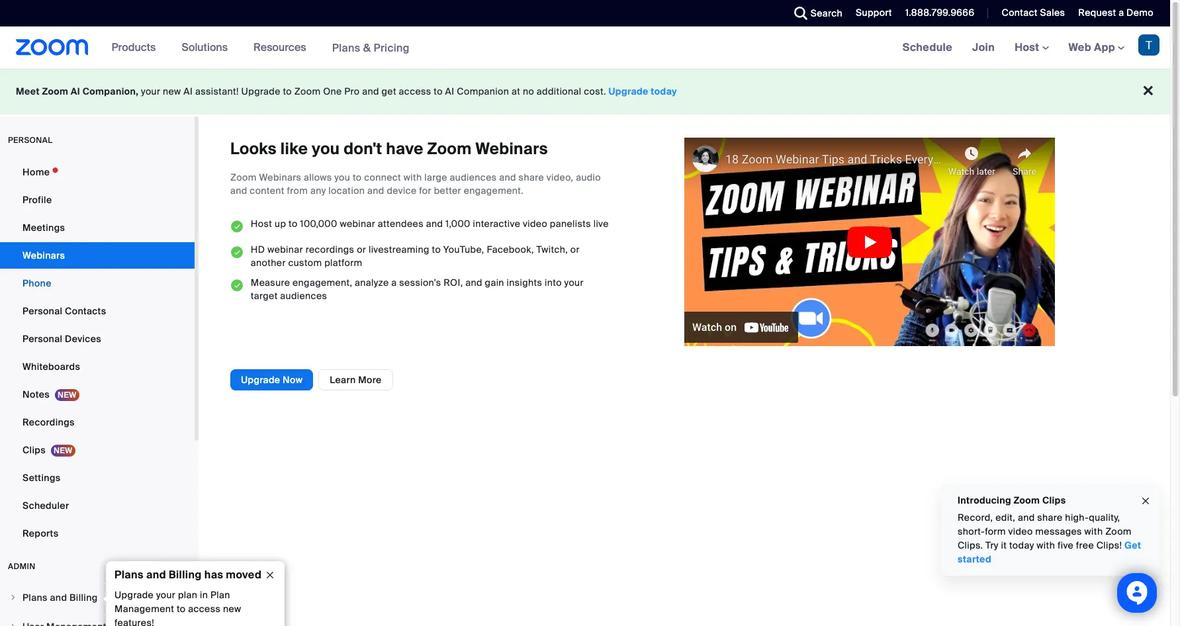 Task type: describe. For each thing, give the bounding box(es) containing it.
get
[[1125, 540, 1142, 552]]

connect
[[364, 172, 401, 184]]

reports link
[[0, 521, 195, 547]]

it
[[1002, 540, 1008, 552]]

session's
[[400, 277, 441, 289]]

and inside tooltip
[[146, 568, 166, 582]]

with inside zoom webinars allows you to connect with large audiences and share video, audio and content from any location and device for better engagement.
[[404, 172, 422, 184]]

webinars inside personal menu menu
[[23, 250, 65, 262]]

2 or from the left
[[571, 244, 580, 256]]

request
[[1079, 7, 1117, 19]]

web app button
[[1069, 40, 1125, 54]]

to right up
[[289, 218, 298, 230]]

one
[[323, 85, 342, 97]]

2 horizontal spatial webinars
[[476, 138, 548, 159]]

clips!
[[1097, 540, 1123, 552]]

phone
[[23, 278, 51, 289]]

profile
[[23, 194, 52, 206]]

share inside zoom webinars allows you to connect with large audiences and share video, audio and content from any location and device for better engagement.
[[519, 172, 544, 184]]

right image
[[9, 594, 17, 602]]

no
[[523, 85, 535, 97]]

billing for plans and billing has moved
[[169, 568, 202, 582]]

personal contacts
[[23, 305, 106, 317]]

personal for personal contacts
[[23, 305, 62, 317]]

audio
[[576, 172, 601, 184]]

form
[[986, 526, 1007, 538]]

clips.
[[958, 540, 984, 552]]

another
[[251, 257, 286, 269]]

plans for plans & pricing
[[332, 41, 361, 55]]

zoom inside zoom webinars allows you to connect with large audiences and share video, audio and content from any location and device for better engagement.
[[230, 172, 257, 184]]

profile picture image
[[1139, 34, 1160, 56]]

plan
[[178, 589, 198, 601]]

roi,
[[444, 277, 463, 289]]

share inside record, edit, and share high-quality, short-form video messages with zoom clips. try it today with five free clips!
[[1038, 512, 1063, 524]]

plans and billing has moved
[[115, 568, 262, 582]]

meet
[[16, 85, 40, 97]]

record,
[[958, 512, 994, 524]]

upgrade down product information navigation
[[241, 85, 281, 97]]

personal devices link
[[0, 326, 195, 352]]

zoom up large
[[428, 138, 472, 159]]

learn
[[330, 374, 356, 386]]

whiteboards link
[[0, 354, 195, 380]]

interactive
[[473, 218, 521, 230]]

to left companion
[[434, 85, 443, 97]]

and inside the measure engagement, analyze a session's roi, and gain insights into your target audiences
[[466, 277, 483, 289]]

webinars inside zoom webinars allows you to connect with large audiences and share video, audio and content from any location and device for better engagement.
[[259, 172, 302, 184]]

0 vertical spatial you
[[312, 138, 340, 159]]

plans & pricing
[[332, 41, 410, 55]]

access inside meet zoom ai companion, 'footer'
[[399, 85, 432, 97]]

notes
[[23, 389, 50, 401]]

products
[[112, 40, 156, 54]]

short-
[[958, 526, 986, 538]]

meetings link
[[0, 215, 195, 241]]

your inside meet zoom ai companion, 'footer'
[[141, 85, 161, 97]]

notes link
[[0, 382, 195, 408]]

for
[[419, 185, 432, 197]]

engagement.
[[464, 185, 524, 197]]

five
[[1058, 540, 1074, 552]]

&
[[363, 41, 371, 55]]

like
[[281, 138, 308, 159]]

product information navigation
[[102, 26, 420, 70]]

banner containing products
[[0, 26, 1171, 70]]

have
[[386, 138, 424, 159]]

plan
[[211, 589, 230, 601]]

started
[[958, 554, 992, 566]]

resources button
[[254, 26, 312, 69]]

cost.
[[584, 85, 607, 97]]

messages
[[1036, 526, 1083, 538]]

solutions button
[[182, 26, 234, 69]]

twitch,
[[537, 244, 568, 256]]

sales
[[1041, 7, 1066, 19]]

host up to 100,000 webinar attendees and 1,000 interactive video panelists live
[[251, 218, 609, 230]]

resources
[[254, 40, 306, 54]]

meet zoom ai companion, your new ai assistant! upgrade to zoom one pro and get access to ai companion at no additional cost. upgrade today
[[16, 85, 678, 97]]

learn more button
[[319, 370, 393, 391]]

engagement,
[[293, 277, 353, 289]]

now
[[283, 374, 303, 386]]

you inside zoom webinars allows you to connect with large audiences and share video, audio and content from any location and device for better engagement.
[[335, 172, 350, 184]]

assistant!
[[195, 85, 239, 97]]

upgrade your plan in plan management to access new features!
[[115, 589, 241, 627]]

0 vertical spatial webinar
[[340, 218, 376, 230]]

target
[[251, 290, 278, 302]]

zoom inside record, edit, and share high-quality, short-form video messages with zoom clips. try it today with five free clips!
[[1106, 526, 1132, 538]]

today inside record, edit, and share high-quality, short-form video messages with zoom clips. try it today with five free clips!
[[1010, 540, 1035, 552]]

audiences inside zoom webinars allows you to connect with large audiences and share video, audio and content from any location and device for better engagement.
[[450, 172, 497, 184]]

clips inside clips link
[[23, 444, 46, 456]]

settings
[[23, 472, 61, 484]]

and inside menu item
[[50, 592, 67, 604]]

zoom logo image
[[16, 39, 88, 56]]

1 or from the left
[[357, 244, 366, 256]]

get
[[382, 85, 397, 97]]

looks
[[230, 138, 277, 159]]

large
[[425, 172, 448, 184]]

video inside record, edit, and share high-quality, short-form video messages with zoom clips. try it today with five free clips!
[[1009, 526, 1034, 538]]

join
[[973, 40, 996, 54]]

clips link
[[0, 437, 195, 464]]

upgrade today link
[[609, 85, 678, 97]]

youtube,
[[444, 244, 485, 256]]

free
[[1077, 540, 1095, 552]]

new inside upgrade your plan in plan management to access new features!
[[223, 603, 241, 615]]

high-
[[1066, 512, 1090, 524]]

solutions
[[182, 40, 228, 54]]

meet zoom ai companion, footer
[[0, 69, 1171, 115]]

edit,
[[996, 512, 1016, 524]]

from
[[287, 185, 308, 197]]

settings link
[[0, 465, 195, 491]]

record, edit, and share high-quality, short-form video messages with zoom clips. try it today with five free clips!
[[958, 512, 1132, 552]]

upgrade inside button
[[241, 374, 280, 386]]

personal for personal devices
[[23, 333, 62, 345]]

companion,
[[83, 85, 139, 97]]

to inside zoom webinars allows you to connect with large audiences and share video, audio and content from any location and device for better engagement.
[[353, 172, 362, 184]]

quality,
[[1090, 512, 1121, 524]]

3 ai from the left
[[445, 85, 455, 97]]

custom
[[288, 257, 322, 269]]

zoom left one
[[295, 85, 321, 97]]

1 ai from the left
[[71, 85, 80, 97]]

into
[[545, 277, 562, 289]]

close image
[[260, 570, 281, 582]]

audiences inside the measure engagement, analyze a session's roi, and gain insights into your target audiences
[[280, 290, 327, 302]]

recordings
[[23, 417, 75, 429]]

support
[[856, 7, 893, 19]]



Task type: locate. For each thing, give the bounding box(es) containing it.
clips up high-
[[1043, 495, 1067, 507]]

has
[[204, 568, 223, 582]]

0 vertical spatial personal
[[23, 305, 62, 317]]

1 horizontal spatial plans
[[115, 568, 144, 582]]

0 vertical spatial host
[[1015, 40, 1043, 54]]

1 vertical spatial your
[[565, 277, 584, 289]]

1 vertical spatial plans
[[115, 568, 144, 582]]

corner success image
[[230, 217, 244, 236]]

admin
[[8, 562, 36, 572]]

at
[[512, 85, 521, 97]]

and inside meet zoom ai companion, 'footer'
[[362, 85, 379, 97]]

2 ai from the left
[[184, 85, 193, 97]]

new inside meet zoom ai companion, 'footer'
[[163, 85, 181, 97]]

plans & pricing link
[[332, 41, 410, 55], [332, 41, 410, 55]]

host down contact sales
[[1015, 40, 1043, 54]]

analyze
[[355, 277, 389, 289]]

0 horizontal spatial today
[[651, 85, 678, 97]]

plans inside menu item
[[23, 592, 48, 604]]

2 vertical spatial webinars
[[23, 250, 65, 262]]

get started
[[958, 540, 1142, 566]]

contact sales
[[1002, 7, 1066, 19]]

1 horizontal spatial webinar
[[340, 218, 376, 230]]

2 horizontal spatial with
[[1085, 526, 1104, 538]]

meetings
[[23, 222, 65, 234]]

host for host up to 100,000 webinar attendees and 1,000 interactive video panelists live
[[251, 218, 272, 230]]

you up allows
[[312, 138, 340, 159]]

and left get
[[362, 85, 379, 97]]

platform
[[325, 257, 363, 269]]

0 horizontal spatial share
[[519, 172, 544, 184]]

plans up management
[[115, 568, 144, 582]]

try
[[986, 540, 999, 552]]

upgrade right cost.
[[609, 85, 649, 97]]

1 horizontal spatial or
[[571, 244, 580, 256]]

1 vertical spatial access
[[188, 603, 221, 615]]

measure
[[251, 277, 290, 289]]

and left content
[[230, 185, 247, 197]]

your right into
[[565, 277, 584, 289]]

webinars down meetings
[[23, 250, 65, 262]]

ai left companion,
[[71, 85, 80, 97]]

audiences up engagement.
[[450, 172, 497, 184]]

webinar inside hd webinar recordings or livestreaming to youtube, facebook, twitch, or another custom platform
[[268, 244, 303, 256]]

access down "in"
[[188, 603, 221, 615]]

menu item
[[0, 615, 195, 627]]

contacts
[[65, 305, 106, 317]]

webinar down location
[[340, 218, 376, 230]]

webinar
[[340, 218, 376, 230], [268, 244, 303, 256]]

1 vertical spatial audiences
[[280, 290, 327, 302]]

upgrade
[[241, 85, 281, 97], [609, 85, 649, 97], [241, 374, 280, 386], [115, 589, 154, 601]]

host for host
[[1015, 40, 1043, 54]]

to up location
[[353, 172, 362, 184]]

2 personal from the top
[[23, 333, 62, 345]]

zoom up content
[[230, 172, 257, 184]]

don't
[[344, 138, 382, 159]]

0 horizontal spatial video
[[523, 218, 548, 230]]

meetings navigation
[[893, 26, 1171, 70]]

get started link
[[958, 540, 1142, 566]]

your left plan at the left bottom of the page
[[156, 589, 176, 601]]

1 horizontal spatial webinars
[[259, 172, 302, 184]]

2 horizontal spatial plans
[[332, 41, 361, 55]]

request a demo
[[1079, 7, 1154, 19]]

billing left management
[[70, 592, 98, 604]]

plans for plans and billing has moved
[[115, 568, 144, 582]]

companion
[[457, 85, 509, 97]]

billing
[[169, 568, 202, 582], [70, 592, 98, 604]]

2 horizontal spatial ai
[[445, 85, 455, 97]]

audiences down engagement,
[[280, 290, 327, 302]]

0 vertical spatial access
[[399, 85, 432, 97]]

share left video,
[[519, 172, 544, 184]]

1 vertical spatial with
[[1085, 526, 1104, 538]]

0 horizontal spatial access
[[188, 603, 221, 615]]

and right right image
[[50, 592, 67, 604]]

ai left companion
[[445, 85, 455, 97]]

admin menu menu
[[0, 585, 195, 627]]

to down the resources 'dropdown button' at top
[[283, 85, 292, 97]]

1 vertical spatial you
[[335, 172, 350, 184]]

more
[[358, 374, 382, 386]]

personal up whiteboards
[[23, 333, 62, 345]]

0 vertical spatial share
[[519, 172, 544, 184]]

2 vertical spatial plans
[[23, 592, 48, 604]]

1 horizontal spatial billing
[[169, 568, 202, 582]]

hd webinar recordings or livestreaming to youtube, facebook, twitch, or another custom platform
[[251, 244, 580, 269]]

you up location
[[335, 172, 350, 184]]

schedule
[[903, 40, 953, 54]]

audiences
[[450, 172, 497, 184], [280, 290, 327, 302]]

1 horizontal spatial video
[[1009, 526, 1034, 538]]

1 vertical spatial webinar
[[268, 244, 303, 256]]

host
[[1015, 40, 1043, 54], [251, 218, 272, 230]]

home link
[[0, 159, 195, 185]]

better
[[434, 185, 462, 197]]

1 horizontal spatial host
[[1015, 40, 1043, 54]]

0 vertical spatial video
[[523, 218, 548, 230]]

0 vertical spatial today
[[651, 85, 678, 97]]

ai left assistant!
[[184, 85, 193, 97]]

0 vertical spatial new
[[163, 85, 181, 97]]

or up platform
[[357, 244, 366, 256]]

access inside upgrade your plan in plan management to access new features!
[[188, 603, 221, 615]]

billing for plans and billing
[[70, 592, 98, 604]]

1 horizontal spatial audiences
[[450, 172, 497, 184]]

phone link
[[0, 270, 195, 297]]

recordings link
[[0, 409, 195, 436]]

0 horizontal spatial ai
[[71, 85, 80, 97]]

clips up settings on the bottom left
[[23, 444, 46, 456]]

access right get
[[399, 85, 432, 97]]

0 horizontal spatial with
[[404, 172, 422, 184]]

personal menu menu
[[0, 159, 195, 548]]

1 vertical spatial new
[[223, 603, 241, 615]]

0 vertical spatial audiences
[[450, 172, 497, 184]]

with up device
[[404, 172, 422, 184]]

a inside the measure engagement, analyze a session's roi, and gain insights into your target audiences
[[392, 277, 397, 289]]

0 vertical spatial plans
[[332, 41, 361, 55]]

billing inside menu item
[[70, 592, 98, 604]]

0 horizontal spatial plans
[[23, 592, 48, 604]]

devices
[[65, 333, 101, 345]]

personal down phone
[[23, 305, 62, 317]]

host inside meetings navigation
[[1015, 40, 1043, 54]]

and up management
[[146, 568, 166, 582]]

0 vertical spatial a
[[1119, 7, 1125, 19]]

plans right right image
[[23, 592, 48, 604]]

new left assistant!
[[163, 85, 181, 97]]

1 horizontal spatial today
[[1010, 540, 1035, 552]]

1 vertical spatial host
[[251, 218, 272, 230]]

any
[[311, 185, 326, 197]]

or
[[357, 244, 366, 256], [571, 244, 580, 256]]

access
[[399, 85, 432, 97], [188, 603, 221, 615]]

introducing zoom clips
[[958, 495, 1067, 507]]

plans and billing
[[23, 592, 98, 604]]

plans left &
[[332, 41, 361, 55]]

and right 'edit,'
[[1019, 512, 1036, 524]]

webinars
[[476, 138, 548, 159], [259, 172, 302, 184], [23, 250, 65, 262]]

0 vertical spatial webinars
[[476, 138, 548, 159]]

1.888.799.9666
[[906, 7, 975, 19]]

1 horizontal spatial a
[[1119, 7, 1125, 19]]

demo
[[1127, 7, 1154, 19]]

your
[[141, 85, 161, 97], [565, 277, 584, 289], [156, 589, 176, 601]]

plans and billing has moved tooltip
[[103, 562, 285, 627]]

to inside upgrade your plan in plan management to access new features!
[[177, 603, 186, 615]]

1,000
[[446, 218, 471, 230]]

contact
[[1002, 7, 1038, 19]]

host left up
[[251, 218, 272, 230]]

webinar up the another at left
[[268, 244, 303, 256]]

upgrade up management
[[115, 589, 154, 601]]

management
[[115, 603, 174, 615]]

pricing
[[374, 41, 410, 55]]

1 horizontal spatial share
[[1038, 512, 1063, 524]]

1 vertical spatial share
[[1038, 512, 1063, 524]]

support link
[[846, 0, 896, 26], [856, 7, 893, 19]]

1 personal from the top
[[23, 305, 62, 317]]

pro
[[345, 85, 360, 97]]

your inside the measure engagement, analyze a session's roi, and gain insights into your target audiences
[[565, 277, 584, 289]]

0 horizontal spatial webinars
[[23, 250, 65, 262]]

0 vertical spatial your
[[141, 85, 161, 97]]

upgrade now
[[241, 374, 303, 386]]

content
[[250, 185, 285, 197]]

1 horizontal spatial ai
[[184, 85, 193, 97]]

1 vertical spatial webinars
[[259, 172, 302, 184]]

banner
[[0, 26, 1171, 70]]

plans inside tooltip
[[115, 568, 144, 582]]

0 vertical spatial billing
[[169, 568, 202, 582]]

your inside upgrade your plan in plan management to access new features!
[[156, 589, 176, 601]]

1 horizontal spatial clips
[[1043, 495, 1067, 507]]

or right the twitch,
[[571, 244, 580, 256]]

webinars up engagement.
[[476, 138, 548, 159]]

1 horizontal spatial with
[[1037, 540, 1056, 552]]

2 vertical spatial with
[[1037, 540, 1056, 552]]

a right analyze
[[392, 277, 397, 289]]

1 vertical spatial personal
[[23, 333, 62, 345]]

upgrade inside upgrade your plan in plan management to access new features!
[[115, 589, 154, 601]]

reports
[[23, 528, 59, 540]]

with down messages
[[1037, 540, 1056, 552]]

0 vertical spatial with
[[404, 172, 422, 184]]

1 vertical spatial today
[[1010, 540, 1035, 552]]

to down plan at the left bottom of the page
[[177, 603, 186, 615]]

video up the twitch,
[[523, 218, 548, 230]]

new down the plan
[[223, 603, 241, 615]]

0 horizontal spatial webinar
[[268, 244, 303, 256]]

billing up plan at the left bottom of the page
[[169, 568, 202, 582]]

video down 'edit,'
[[1009, 526, 1034, 538]]

close image
[[1141, 494, 1152, 509]]

features!
[[115, 617, 154, 627]]

a left demo
[[1119, 7, 1125, 19]]

1 horizontal spatial access
[[399, 85, 432, 97]]

scheduler
[[23, 500, 69, 512]]

today inside meet zoom ai companion, 'footer'
[[651, 85, 678, 97]]

location
[[329, 185, 365, 197]]

moved
[[226, 568, 262, 582]]

your right companion,
[[141, 85, 161, 97]]

zoom up 'edit,'
[[1014, 495, 1041, 507]]

live
[[594, 218, 609, 230]]

right image
[[9, 623, 17, 627]]

0 horizontal spatial new
[[163, 85, 181, 97]]

a
[[1119, 7, 1125, 19], [392, 277, 397, 289]]

share up messages
[[1038, 512, 1063, 524]]

1 vertical spatial billing
[[70, 592, 98, 604]]

zoom up clips!
[[1106, 526, 1132, 538]]

webinars link
[[0, 242, 195, 269]]

home
[[23, 166, 50, 178]]

and inside record, edit, and share high-quality, short-form video messages with zoom clips. try it today with five free clips!
[[1019, 512, 1036, 524]]

1 vertical spatial clips
[[1043, 495, 1067, 507]]

1 vertical spatial video
[[1009, 526, 1034, 538]]

0 vertical spatial clips
[[23, 444, 46, 456]]

zoom right meet
[[42, 85, 68, 97]]

video
[[523, 218, 548, 230], [1009, 526, 1034, 538]]

and left gain
[[466, 277, 483, 289]]

introducing
[[958, 495, 1012, 507]]

2 vertical spatial your
[[156, 589, 176, 601]]

additional
[[537, 85, 582, 97]]

and up engagement.
[[500, 172, 517, 184]]

gain
[[485, 277, 505, 289]]

schedule link
[[893, 26, 963, 69]]

web app
[[1069, 40, 1116, 54]]

plans
[[332, 41, 361, 55], [115, 568, 144, 582], [23, 592, 48, 604]]

to down host up to 100,000 webinar attendees and 1,000 interactive video panelists live
[[432, 244, 441, 256]]

0 horizontal spatial host
[[251, 218, 272, 230]]

personal devices
[[23, 333, 101, 345]]

host button
[[1015, 40, 1049, 54]]

hd
[[251, 244, 265, 256]]

webinars up content
[[259, 172, 302, 184]]

plans inside product information navigation
[[332, 41, 361, 55]]

video,
[[547, 172, 574, 184]]

billing inside tooltip
[[169, 568, 202, 582]]

0 horizontal spatial or
[[357, 244, 366, 256]]

1 vertical spatial a
[[392, 277, 397, 289]]

to inside hd webinar recordings or livestreaming to youtube, facebook, twitch, or another custom platform
[[432, 244, 441, 256]]

1 horizontal spatial new
[[223, 603, 241, 615]]

0 horizontal spatial a
[[392, 277, 397, 289]]

with up free
[[1085, 526, 1104, 538]]

and down connect
[[368, 185, 385, 197]]

zoom webinars allows you to connect with large audiences and share video, audio and content from any location and device for better engagement.
[[230, 172, 601, 197]]

plans for plans and billing
[[23, 592, 48, 604]]

whiteboards
[[23, 361, 80, 373]]

0 horizontal spatial billing
[[70, 592, 98, 604]]

1.888.799.9666 button
[[896, 0, 979, 26], [906, 7, 975, 19]]

0 horizontal spatial clips
[[23, 444, 46, 456]]

zoom
[[42, 85, 68, 97], [295, 85, 321, 97], [428, 138, 472, 159], [230, 172, 257, 184], [1014, 495, 1041, 507], [1106, 526, 1132, 538]]

looks like you don't have zoom webinars
[[230, 138, 548, 159]]

and left 1,000
[[426, 218, 443, 230]]

search
[[811, 7, 843, 19]]

upgrade left now
[[241, 374, 280, 386]]

plans and billing menu item
[[0, 585, 195, 613]]

panelists
[[550, 218, 591, 230]]

facebook,
[[487, 244, 534, 256]]

clips
[[23, 444, 46, 456], [1043, 495, 1067, 507]]

0 horizontal spatial audiences
[[280, 290, 327, 302]]



Task type: vqa. For each thing, say whether or not it's contained in the screenshot.
better
yes



